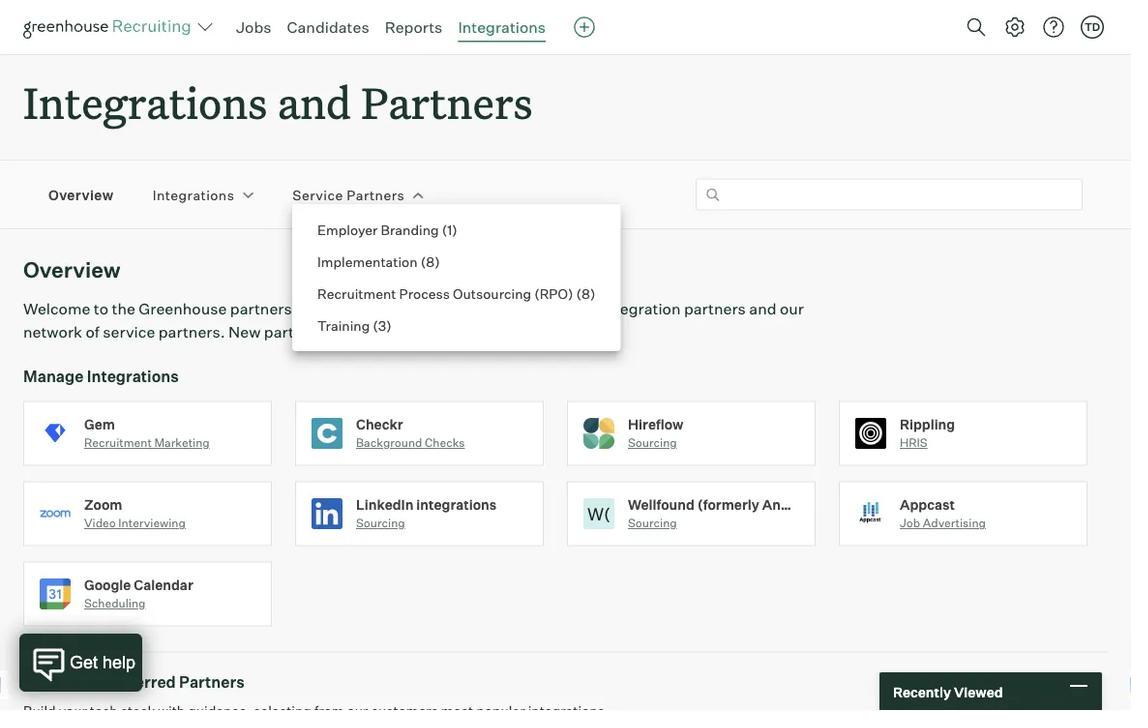 Task type: describe. For each thing, give the bounding box(es) containing it.
(formerly
[[698, 496, 760, 513]]

greenhouse
[[139, 299, 227, 319]]

3
[[378, 317, 387, 334]]

branding
[[381, 221, 439, 238]]

customer-preferred partners
[[23, 673, 245, 693]]

page
[[326, 299, 363, 319]]

2 our from the left
[[780, 299, 805, 319]]

background
[[356, 436, 423, 450]]

video
[[84, 516, 116, 531]]

partners for integrations and partners
[[361, 74, 533, 131]]

integrations and partners
[[23, 74, 533, 131]]

the
[[112, 299, 135, 319]]

reports
[[385, 17, 443, 37]]

appcast
[[900, 496, 956, 513]]

google calendar scheduling
[[84, 577, 193, 611]]

preferred
[[104, 673, 176, 693]]

sourcing inside hireflow sourcing
[[628, 436, 678, 450]]

search image
[[965, 15, 989, 39]]

sourcing inside wellfound (formerly angellist talent) sourcing
[[628, 516, 678, 531]]

new
[[229, 323, 261, 342]]

advertising
[[924, 516, 987, 531]]

partners.
[[159, 323, 225, 342]]

recruitment inside menu
[[318, 285, 397, 302]]

candidates link
[[287, 17, 370, 37]]

overview link
[[48, 185, 114, 204]]

) right branding
[[452, 221, 458, 238]]

configure image
[[1004, 15, 1027, 39]]

recruitment process outsourcing (rpo) ( 8 )
[[318, 285, 596, 302]]

reports link
[[385, 17, 443, 37]]

450+
[[558, 299, 598, 319]]

welcome
[[23, 299, 90, 319]]

employer
[[318, 221, 378, 238]]

1 horizontal spatial partners
[[684, 299, 746, 319]]

w(
[[588, 503, 611, 525]]

recently
[[894, 684, 952, 701]]

(rpo)
[[535, 285, 574, 302]]

job
[[900, 516, 921, 531]]

are
[[329, 323, 353, 342]]

partnerships
[[230, 299, 323, 319]]

implementation
[[318, 253, 418, 270]]

interviewing
[[118, 516, 186, 531]]

manage integrations
[[23, 367, 179, 386]]

checkr
[[356, 416, 403, 433]]

rippling
[[900, 416, 956, 433]]

wellfound (formerly angellist talent) sourcing
[[628, 496, 877, 531]]

gem
[[84, 416, 115, 433]]

linkedin integrations sourcing
[[356, 496, 497, 531]]

sourcing inside linkedin integrations sourcing
[[356, 516, 405, 531]]

manage
[[23, 367, 84, 386]]

outsourcing
[[453, 285, 532, 302]]

( up process
[[421, 253, 426, 270]]

gem recruitment marketing
[[84, 416, 210, 450]]

customer-
[[23, 673, 104, 693]]

( right branding
[[442, 221, 447, 238]]

integrations
[[417, 496, 497, 513]]

google
[[84, 577, 131, 594]]

candidates
[[287, 17, 370, 37]]

1 vertical spatial overview
[[23, 257, 121, 283]]

recruitment inside gem recruitment marketing
[[84, 436, 152, 450]]

viewed
[[955, 684, 1004, 701]]

) up process
[[435, 253, 440, 270]]



Task type: locate. For each thing, give the bounding box(es) containing it.
( left a
[[373, 317, 378, 334]]

sourcing down hireflow
[[628, 436, 678, 450]]

0 vertical spatial partners
[[361, 74, 533, 131]]

appcast job advertising
[[900, 496, 987, 531]]

0 vertical spatial and
[[278, 74, 351, 131]]

service
[[293, 186, 343, 203]]

welcome to the greenhouse partnerships page where you can explore our 450+ integration partners and our network of service partners. new partners are just a click away.
[[23, 299, 805, 342]]

1 vertical spatial partners
[[347, 186, 405, 203]]

overview
[[48, 186, 114, 203], [23, 257, 121, 283]]

jobs link
[[236, 17, 272, 37]]

integration
[[601, 299, 681, 319]]

a
[[386, 323, 395, 342]]

recruitment up training ( 3 )
[[318, 285, 397, 302]]

None text field
[[696, 179, 1084, 211]]

recently viewed
[[894, 684, 1004, 701]]

where
[[366, 299, 410, 319]]

checkr background checks
[[356, 416, 465, 450]]

hireflow sourcing
[[628, 416, 684, 450]]

linkedin
[[356, 496, 414, 513]]

1
[[447, 221, 452, 238]]

0 vertical spatial integrations link
[[458, 17, 546, 37]]

1 vertical spatial partners
[[264, 323, 326, 342]]

( right "(rpo)"
[[577, 285, 582, 302]]

0 horizontal spatial 8
[[426, 253, 435, 270]]

1 horizontal spatial our
[[780, 299, 805, 319]]

sourcing down wellfound
[[628, 516, 678, 531]]

recruitment
[[318, 285, 397, 302], [84, 436, 152, 450]]

service
[[103, 323, 155, 342]]

explore
[[473, 299, 527, 319]]

away.
[[435, 323, 476, 342]]

)
[[452, 221, 458, 238], [435, 253, 440, 270], [591, 285, 596, 302], [387, 317, 392, 334]]

click
[[398, 323, 432, 342]]

greenhouse recruiting image
[[23, 15, 198, 39]]

0 horizontal spatial recruitment
[[84, 436, 152, 450]]

(
[[442, 221, 447, 238], [421, 253, 426, 270], [577, 285, 582, 302], [373, 317, 378, 334]]

1 vertical spatial recruitment
[[84, 436, 152, 450]]

menu
[[292, 204, 621, 351]]

our
[[530, 299, 554, 319], [780, 299, 805, 319]]

1 vertical spatial and
[[750, 299, 777, 319]]

service partners link
[[293, 185, 405, 204]]

1 vertical spatial 8
[[582, 285, 591, 302]]

) right "(rpo)"
[[591, 285, 596, 302]]

integrations
[[458, 17, 546, 37], [23, 74, 268, 131], [153, 186, 235, 203], [87, 367, 179, 386]]

partners for customer-preferred partners
[[179, 673, 245, 693]]

to
[[94, 299, 108, 319]]

0 vertical spatial recruitment
[[318, 285, 397, 302]]

jobs
[[236, 17, 272, 37]]

implementation ( 8 )
[[318, 253, 440, 270]]

just
[[356, 323, 383, 342]]

td button
[[1078, 12, 1109, 43]]

0 horizontal spatial and
[[278, 74, 351, 131]]

partners up employer branding ( 1 ) on the top left of page
[[347, 186, 405, 203]]

1 horizontal spatial and
[[750, 299, 777, 319]]

0 horizontal spatial partners
[[264, 323, 326, 342]]

calendar
[[134, 577, 193, 594]]

recruitment down gem
[[84, 436, 152, 450]]

1 vertical spatial integrations link
[[153, 185, 235, 204]]

) right just
[[387, 317, 392, 334]]

partners
[[684, 299, 746, 319], [264, 323, 326, 342]]

td
[[1085, 20, 1101, 33]]

0 horizontal spatial our
[[530, 299, 554, 319]]

wellfound
[[628, 496, 695, 513]]

sourcing down linkedin
[[356, 516, 405, 531]]

0 vertical spatial partners
[[684, 299, 746, 319]]

marketing
[[154, 436, 210, 450]]

1 horizontal spatial integrations link
[[458, 17, 546, 37]]

hris
[[900, 436, 928, 450]]

service partners
[[293, 186, 405, 203]]

1 horizontal spatial recruitment
[[318, 285, 397, 302]]

partners down partnerships
[[264, 323, 326, 342]]

you
[[414, 299, 440, 319]]

integrations link
[[458, 17, 546, 37], [153, 185, 235, 204]]

and inside 'welcome to the greenhouse partnerships page where you can explore our 450+ integration partners and our network of service partners. new partners are just a click away.'
[[750, 299, 777, 319]]

angellist
[[763, 496, 826, 513]]

partners down reports
[[361, 74, 533, 131]]

partners
[[361, 74, 533, 131], [347, 186, 405, 203], [179, 673, 245, 693]]

talent)
[[829, 496, 877, 513]]

partners right preferred
[[179, 673, 245, 693]]

1 our from the left
[[530, 299, 554, 319]]

zoom
[[84, 496, 122, 513]]

process
[[399, 285, 450, 302]]

1 horizontal spatial 8
[[582, 285, 591, 302]]

employer branding ( 1 )
[[318, 221, 458, 238]]

8 up process
[[426, 253, 435, 270]]

checks
[[425, 436, 465, 450]]

scheduling
[[84, 597, 146, 611]]

8 right "(rpo)"
[[582, 285, 591, 302]]

of
[[86, 323, 100, 342]]

0 vertical spatial 8
[[426, 253, 435, 270]]

2 vertical spatial partners
[[179, 673, 245, 693]]

td button
[[1082, 15, 1105, 39]]

training ( 3 )
[[318, 317, 392, 334]]

0 horizontal spatial integrations link
[[153, 185, 235, 204]]

sourcing
[[628, 436, 678, 450], [356, 516, 405, 531], [628, 516, 678, 531]]

0 vertical spatial overview
[[48, 186, 114, 203]]

can
[[443, 299, 469, 319]]

menu containing employer branding
[[292, 204, 621, 351]]

zoom video interviewing
[[84, 496, 186, 531]]

network
[[23, 323, 82, 342]]

partners right integration
[[684, 299, 746, 319]]

rippling hris
[[900, 416, 956, 450]]

training
[[318, 317, 370, 334]]

8
[[426, 253, 435, 270], [582, 285, 591, 302]]

and
[[278, 74, 351, 131], [750, 299, 777, 319]]

hireflow
[[628, 416, 684, 433]]



Task type: vqa. For each thing, say whether or not it's contained in the screenshot.
background
yes



